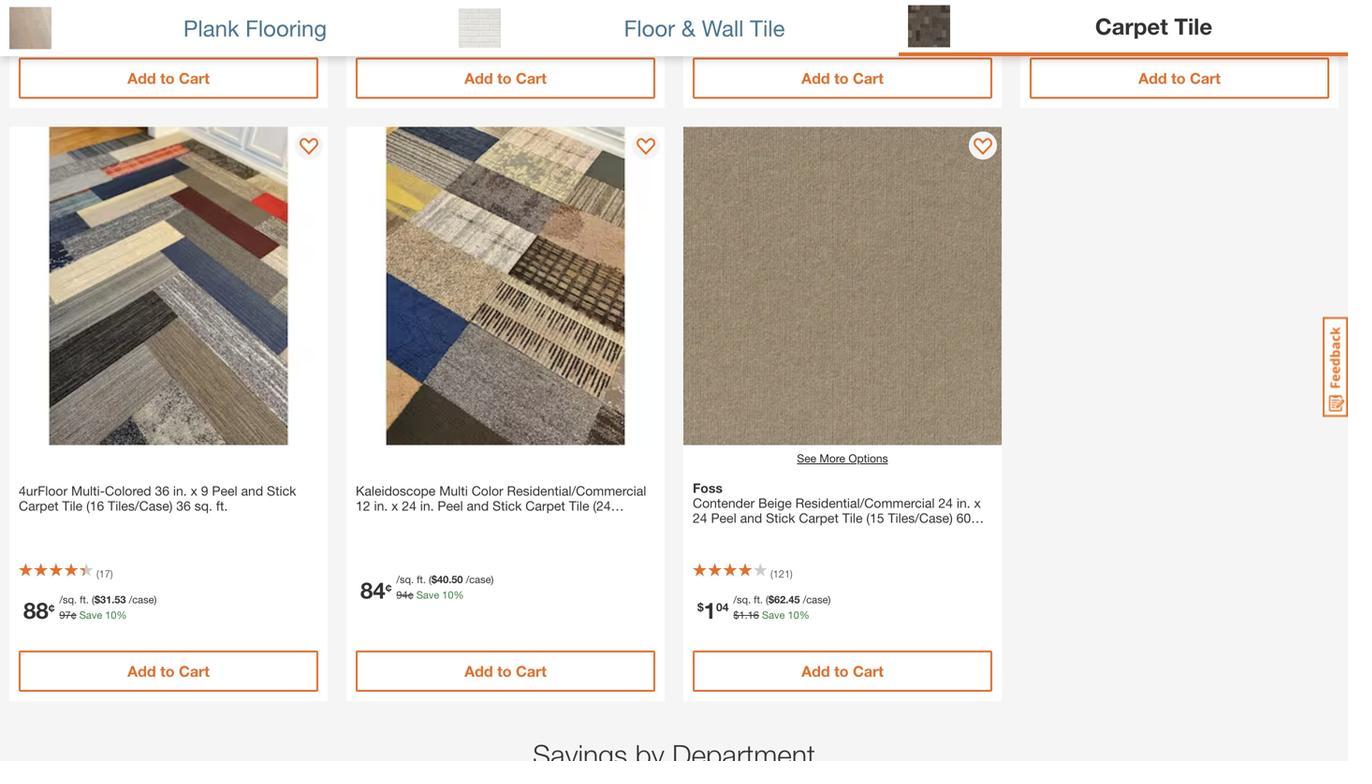 Task type: vqa. For each thing, say whether or not it's contained in the screenshot.
Colored
yes



Task type: describe. For each thing, give the bounding box(es) containing it.
$ inside 88 ¢ /sq. ft. ( $ 31 . 53 /case ) 97 ¢ save 10 %
[[94, 594, 100, 606]]

% inside the 37 /case ) 15 % add to cart
[[462, 16, 473, 28]]

( inside the $ 1 04 /sq. ft. ( $ 62 . 45 /case ) $ 1 . 16 save 10 %
[[766, 594, 769, 606]]

50
[[452, 573, 463, 586]]

10 inside the $ 1 04 /sq. ft. ( $ 62 . 45 /case ) $ 1 . 16 save 10 %
[[788, 609, 799, 621]]

tiles/case) inside foss contender beige residential/commercial 24 in. x 24 peel and stick carpet tile (15 tiles/case) 60 sq. ft.
[[888, 510, 953, 526]]

2 horizontal spatial 24
[[939, 495, 953, 511]]

stick inside 4urfloor multi-colored 36 in. x 9 peel and stick carpet tile (16 tiles/case) 36 sq. ft.
[[267, 483, 296, 499]]

plank flooring image
[[9, 7, 52, 49]]

¢ left 94
[[386, 580, 392, 593]]

( 17 )
[[96, 568, 113, 580]]

4urfloor multi-colored 36 in. x 9 peel and stick carpet tile (16 tiles/case) 36 sq. ft. link
[[19, 483, 318, 514]]

save inside the $ 1 04 /sq. ft. ( $ 62 . 45 /case ) $ 1 . 16 save 10 %
[[762, 609, 785, 621]]

plank flooring
[[183, 14, 327, 41]]

(48
[[424, 513, 442, 529]]

peel inside 4urfloor multi-colored 36 in. x 9 peel and stick carpet tile (16 tiles/case) 36 sq. ft.
[[212, 483, 238, 499]]

( inside 84 ¢ /sq. ft. ( $ 40 . 50 /case ) 94 ¢ save 10 % add to cart
[[429, 573, 432, 586]]

contender
[[693, 495, 755, 511]]

colored
[[105, 483, 151, 499]]

stick inside foss contender beige residential/commercial 24 in. x 24 peel and stick carpet tile (15 tiles/case) 60 sq. ft.
[[766, 510, 795, 526]]

tiles/case) inside kaleidoscope multi color residential/commercial 12 in. x 24 in. peel and stick carpet tile (24 tiles/case) (48 sq. ft.)
[[356, 513, 421, 529]]

30
[[716, 7, 729, 21]]

$ right 30
[[734, 16, 739, 28]]

121
[[773, 568, 790, 580]]

add inside save 10 % add to cart
[[1139, 69, 1167, 87]]

¢ left 97
[[48, 601, 55, 614]]

12
[[356, 498, 370, 514]]

add inside 84 ¢ /sq. ft. ( $ 40 . 50 /case ) 94 ¢ save 10 % add to cart
[[465, 663, 493, 680]]

( inside 88 ¢ /sq. ft. ( $ 31 . 53 /case ) 97 ¢ save 10 %
[[92, 594, 94, 606]]

ft. inside foss contender beige residential/commercial 24 in. x 24 peel and stick carpet tile (15 tiles/case) 60 sq. ft.
[[715, 525, 726, 541]]

$ 1 30 $ 1 . 53 save
[[698, 4, 785, 30]]

x inside 4urfloor multi-colored 36 in. x 9 peel and stick carpet tile (16 tiles/case) 36 sq. ft.
[[191, 483, 197, 499]]

carpet inside kaleidoscope multi color residential/commercial 12 in. x 24 in. peel and stick carpet tile (24 tiles/case) (48 sq. ft.)
[[526, 498, 565, 514]]

to inside 84 ¢ /sq. ft. ( $ 40 . 50 /case ) 94 ¢ save 10 % add to cart
[[497, 663, 512, 680]]

/sq. inside the $ 1 04 /sq. ft. ( $ 62 . 45 /case ) $ 1 . 16 save 10 %
[[734, 594, 751, 606]]

save 10 % add to cart
[[1088, 16, 1221, 87]]

save inside save 10 % add to cart
[[1091, 16, 1114, 28]]

04
[[716, 601, 729, 614]]

/case inside 88 ¢ /sq. ft. ( $ 31 . 53 /case ) 97 ¢ save 10 %
[[129, 594, 154, 606]]

x for foss contender beige residential/commercial 24 in. x 24 peel and stick carpet tile (15 tiles/case) 60 sq. ft.
[[974, 495, 981, 511]]

floor & wall tile image
[[459, 7, 501, 49]]

options
[[849, 452, 888, 465]]

60
[[957, 510, 971, 526]]

. inside 84 ¢ /sq. ft. ( $ 40 . 50 /case ) 94 ¢ save 10 % add to cart
[[449, 573, 452, 586]]

1 inside $ 1 30 $ 1 . 53 save
[[739, 16, 745, 28]]

1 for $ 1 64
[[30, 4, 42, 30]]

cart inside save 10 % add to cart
[[1190, 69, 1221, 87]]

beige
[[759, 495, 792, 511]]

save inside 88 ¢ /sq. ft. ( $ 31 . 53 /case ) 97 ¢ save 10 %
[[79, 609, 102, 621]]

. inside $ 1 30 $ 1 . 53 save
[[745, 16, 748, 28]]

( up 88 ¢ /sq. ft. ( $ 31 . 53 /case ) 97 ¢ save 10 %
[[96, 568, 99, 580]]

$ 1 64
[[23, 4, 55, 30]]

24 for kaleidoscope multi color residential/commercial 12 in. x 24 in. peel and stick carpet tile (24 tiles/case) (48 sq. ft.)
[[402, 498, 417, 514]]

(15
[[867, 510, 885, 526]]

kaleidoscope
[[356, 483, 436, 499]]

tile inside foss contender beige residential/commercial 24 in. x 24 peel and stick carpet tile (15 tiles/case) 60 sq. ft.
[[843, 510, 863, 526]]

53 inside 88 ¢ /sq. ft. ( $ 31 . 53 /case ) 97 ¢ save 10 %
[[115, 594, 126, 606]]

. inside 88 ¢ /sq. ft. ( $ 31 . 53 /case ) 97 ¢ save 10 %
[[112, 594, 115, 606]]

ft. inside 84 ¢ /sq. ft. ( $ 40 . 50 /case ) 94 ¢ save 10 % add to cart
[[417, 573, 426, 586]]

ft. inside 4urfloor multi-colored 36 in. x 9 peel and stick carpet tile (16 tiles/case) 36 sq. ft.
[[216, 498, 228, 514]]

stick inside kaleidoscope multi color residential/commercial 12 in. x 24 in. peel and stick carpet tile (24 tiles/case) (48 sq. ft.)
[[493, 498, 522, 514]]

residential/commercial for tile
[[507, 483, 647, 499]]

1 horizontal spatial 36
[[176, 498, 191, 514]]

floor & wall tile
[[624, 14, 785, 41]]

residential/commercial for (15
[[796, 495, 935, 511]]

$ 1 04 /sq. ft. ( $ 62 . 45 /case ) $ 1 . 16 save 10 %
[[698, 594, 831, 624]]

foss contender beige residential/commercial 24 in. x 24 peel and stick carpet tile (15 tiles/case) 60 sq. ft.
[[693, 480, 981, 541]]

peel inside kaleidoscope multi color residential/commercial 12 in. x 24 in. peel and stick carpet tile (24 tiles/case) (48 sq. ft.)
[[438, 498, 463, 514]]

to inside save 10 % add to cart
[[1172, 69, 1186, 87]]

display image for 1
[[974, 138, 993, 157]]

% inside 88 ¢ /sq. ft. ( $ 31 . 53 /case ) 97 ¢ save 10 %
[[117, 609, 127, 621]]

and inside foss contender beige residential/commercial 24 in. x 24 peel and stick carpet tile (15 tiles/case) 60 sq. ft.
[[740, 510, 762, 526]]

/sq. for 88
[[59, 594, 77, 606]]

tile inside 4urfloor multi-colored 36 in. x 9 peel and stick carpet tile (16 tiles/case) 36 sq. ft.
[[62, 498, 83, 514]]

in. inside 4urfloor multi-colored 36 in. x 9 peel and stick carpet tile (16 tiles/case) 36 sq. ft.
[[173, 483, 187, 499]]

cart inside the 37 /case ) 15 % add to cart
[[516, 69, 547, 87]]

88 ¢ /sq. ft. ( $ 31 . 53 /case ) 97 ¢ save 10 %
[[23, 594, 157, 624]]

$ right the &
[[698, 7, 704, 21]]

carpet inside 4urfloor multi-colored 36 in. x 9 peel and stick carpet tile (16 tiles/case) 36 sq. ft.
[[19, 498, 59, 514]]

&
[[682, 14, 696, 41]]

40
[[437, 573, 449, 586]]

contender beige residential/commercial 24 in. x 24 peel and stick carpet tile (15 tiles/case) 60 sq. ft. image
[[684, 127, 1002, 445]]

save inside 84 ¢ /sq. ft. ( $ 40 . 50 /case ) 94 ¢ save 10 % add to cart
[[417, 589, 439, 601]]

carpet inside button
[[1096, 12, 1168, 39]]

31
[[100, 594, 112, 606]]

97
[[59, 609, 71, 621]]

94
[[396, 589, 408, 601]]

37 /case ) 15 % add to cart
[[451, 0, 547, 87]]

15
[[451, 16, 462, 28]]

tiles/case) inside 4urfloor multi-colored 36 in. x 9 peel and stick carpet tile (16 tiles/case) 36 sq. ft.
[[108, 498, 173, 514]]

color
[[472, 483, 503, 499]]

see more options
[[797, 452, 888, 465]]

64
[[42, 7, 55, 21]]

in. right 12
[[374, 498, 388, 514]]

4urfloor multi-colored 36 in. x 9 peel and stick carpet tile (16 tiles/case) 36 sq. ft.
[[19, 483, 296, 514]]

24 for foss contender beige residential/commercial 24 in. x 24 peel and stick carpet tile (15 tiles/case) 60 sq. ft.
[[693, 510, 708, 526]]

) inside 88 ¢ /sq. ft. ( $ 31 . 53 /case ) 97 ¢ save 10 %
[[154, 594, 157, 606]]

flooring
[[245, 14, 327, 41]]

( up the $ 1 04 /sq. ft. ( $ 62 . 45 /case ) $ 1 . 16 save 10 %
[[771, 568, 773, 580]]

sq. inside 4urfloor multi-colored 36 in. x 9 peel and stick carpet tile (16 tiles/case) 36 sq. ft.
[[195, 498, 212, 514]]

kaleidoscope multi color residential/commercial 12 in. x 24 in. peel and stick carpet tile (24 tiles/case) (48 sq. ft.) link
[[356, 483, 656, 529]]

16
[[748, 609, 759, 621]]



Task type: locate. For each thing, give the bounding box(es) containing it.
) right the 31
[[154, 594, 157, 606]]

3 display image from the left
[[974, 138, 993, 157]]

/sq. up 16
[[734, 594, 751, 606]]

and inside kaleidoscope multi color residential/commercial 12 in. x 24 in. peel and stick carpet tile (24 tiles/case) (48 sq. ft.)
[[467, 498, 489, 514]]

( left "62"
[[766, 594, 769, 606]]

carpet inside foss contender beige residential/commercial 24 in. x 24 peel and stick carpet tile (15 tiles/case) 60 sq. ft.
[[799, 510, 839, 526]]

ft. left the 40
[[417, 573, 426, 586]]

0 horizontal spatial tiles/case)
[[108, 498, 173, 514]]

display image
[[300, 138, 318, 157], [637, 138, 656, 157], [974, 138, 993, 157]]

in. inside foss contender beige residential/commercial 24 in. x 24 peel and stick carpet tile (15 tiles/case) 60 sq. ft.
[[957, 495, 971, 511]]

) right the 37
[[491, 0, 494, 13]]

save inside $ 1 30 $ 1 . 53 save
[[762, 16, 785, 28]]

10 inside 84 ¢ /sq. ft. ( $ 40 . 50 /case ) 94 ¢ save 10 % add to cart
[[442, 589, 454, 601]]

10
[[1117, 16, 1128, 28], [442, 589, 454, 601], [105, 609, 117, 621], [788, 609, 799, 621]]

0 horizontal spatial peel
[[212, 483, 238, 499]]

2 horizontal spatial display image
[[974, 138, 993, 157]]

% inside the $ 1 04 /sq. ft. ( $ 62 . 45 /case ) $ 1 . 16 save 10 %
[[799, 609, 810, 621]]

x for kaleidoscope multi color residential/commercial 12 in. x 24 in. peel and stick carpet tile (24 tiles/case) (48 sq. ft.)
[[392, 498, 398, 514]]

¢ right 84
[[408, 589, 414, 601]]

cart
[[179, 69, 210, 87], [516, 69, 547, 87], [853, 69, 884, 87], [1190, 69, 1221, 87], [179, 663, 210, 680], [516, 663, 547, 680], [853, 663, 884, 680]]

84
[[361, 577, 386, 603]]

stick up 121
[[766, 510, 795, 526]]

sq. down contender on the bottom of page
[[693, 525, 711, 541]]

stick right ft.)
[[493, 498, 522, 514]]

/sq. up 97
[[59, 594, 77, 606]]

carpet tile
[[1096, 12, 1213, 39]]

) inside 84 ¢ /sq. ft. ( $ 40 . 50 /case ) 94 ¢ save 10 % add to cart
[[491, 573, 494, 586]]

sq. left ft.)
[[446, 513, 464, 529]]

ft. inside 88 ¢ /sq. ft. ( $ 31 . 53 /case ) 97 ¢ save 10 %
[[80, 594, 89, 606]]

sq. inside kaleidoscope multi color residential/commercial 12 in. x 24 in. peel and stick carpet tile (24 tiles/case) (48 sq. ft.)
[[446, 513, 464, 529]]

to
[[160, 69, 175, 87], [497, 69, 512, 87], [834, 69, 849, 87], [1172, 69, 1186, 87], [160, 663, 175, 680], [497, 663, 512, 680], [834, 663, 849, 680]]

36
[[155, 483, 170, 499], [176, 498, 191, 514]]

(
[[96, 568, 99, 580], [771, 568, 773, 580], [429, 573, 432, 586], [92, 594, 94, 606], [766, 594, 769, 606]]

53 inside $ 1 30 $ 1 . 53 save
[[748, 16, 759, 28]]

2 horizontal spatial /sq.
[[734, 594, 751, 606]]

peel
[[212, 483, 238, 499], [438, 498, 463, 514], [711, 510, 737, 526]]

/case inside 84 ¢ /sq. ft. ( $ 40 . 50 /case ) 94 ¢ save 10 % add to cart
[[466, 573, 491, 586]]

) inside the $ 1 04 /sq. ft. ( $ 62 . 45 /case ) $ 1 . 16 save 10 %
[[828, 594, 831, 606]]

in.
[[173, 483, 187, 499], [957, 495, 971, 511], [374, 498, 388, 514], [420, 498, 434, 514]]

24 inside kaleidoscope multi color residential/commercial 12 in. x 24 in. peel and stick carpet tile (24 tiles/case) (48 sq. ft.)
[[402, 498, 417, 514]]

foss
[[693, 480, 723, 496]]

residential/commercial inside kaleidoscope multi color residential/commercial 12 in. x 24 in. peel and stick carpet tile (24 tiles/case) (48 sq. ft.)
[[507, 483, 647, 499]]

stick
[[267, 483, 296, 499], [493, 498, 522, 514], [766, 510, 795, 526]]

feedback link image
[[1323, 317, 1349, 418]]

( left the 40
[[429, 573, 432, 586]]

1 horizontal spatial tiles/case)
[[356, 513, 421, 529]]

/sq. inside 88 ¢ /sq. ft. ( $ 31 . 53 /case ) 97 ¢ save 10 %
[[59, 594, 77, 606]]

2 horizontal spatial sq.
[[693, 525, 711, 541]]

) up the 31
[[110, 568, 113, 580]]

floor
[[624, 14, 675, 41]]

53 right the 31
[[115, 594, 126, 606]]

tiles/case)
[[108, 498, 173, 514], [888, 510, 953, 526], [356, 513, 421, 529]]

53 right wall
[[748, 16, 759, 28]]

¢ right '88'
[[71, 609, 77, 621]]

1 horizontal spatial /sq.
[[396, 573, 414, 586]]

53
[[748, 16, 759, 28], [115, 594, 126, 606]]

stick right 9
[[267, 483, 296, 499]]

2 horizontal spatial and
[[740, 510, 762, 526]]

0 horizontal spatial 53
[[115, 594, 126, 606]]

1 horizontal spatial peel
[[438, 498, 463, 514]]

tiles/case) right (16
[[108, 498, 173, 514]]

1 horizontal spatial display image
[[637, 138, 656, 157]]

sq. right 'colored'
[[195, 498, 212, 514]]

kaleidoscope multi color residential/commercial 12 in. x 24 in. peel and stick carpet tile (24 tiles/case) (48 sq. ft.) image
[[346, 127, 665, 445]]

1 horizontal spatial 53
[[748, 16, 759, 28]]

see
[[797, 452, 817, 465]]

37
[[452, 0, 463, 13]]

$ left 50
[[432, 573, 437, 586]]

sq.
[[195, 498, 212, 514], [446, 513, 464, 529], [693, 525, 711, 541]]

0 horizontal spatial x
[[191, 483, 197, 499]]

multi-
[[71, 483, 105, 499]]

) right 50
[[491, 573, 494, 586]]

residential/commercial inside foss contender beige residential/commercial 24 in. x 24 peel and stick carpet tile (15 tiles/case) 60 sq. ft.
[[796, 495, 935, 511]]

0 horizontal spatial sq.
[[195, 498, 212, 514]]

) inside the 37 /case ) 15 % add to cart
[[491, 0, 494, 13]]

add to cart button
[[19, 58, 318, 99], [356, 58, 656, 99], [693, 58, 993, 99], [1030, 58, 1330, 99], [19, 651, 318, 692], [356, 651, 656, 692], [693, 651, 993, 692]]

ft. left the 31
[[80, 594, 89, 606]]

% inside 84 ¢ /sq. ft. ( $ 40 . 50 /case ) 94 ¢ save 10 % add to cart
[[454, 589, 464, 601]]

.
[[745, 16, 748, 28], [449, 573, 452, 586], [112, 594, 115, 606], [786, 594, 789, 606], [745, 609, 748, 621]]

ft. inside the $ 1 04 /sq. ft. ( $ 62 . 45 /case ) $ 1 . 16 save 10 %
[[754, 594, 763, 606]]

/sq.
[[396, 573, 414, 586], [59, 594, 77, 606], [734, 594, 751, 606]]

peel right 9
[[212, 483, 238, 499]]

x
[[191, 483, 197, 499], [974, 495, 981, 511], [392, 498, 398, 514]]

x right 12
[[392, 498, 398, 514]]

24
[[939, 495, 953, 511], [402, 498, 417, 514], [693, 510, 708, 526]]

residential/commercial down options at right bottom
[[796, 495, 935, 511]]

x right '60'
[[974, 495, 981, 511]]

tiles/case) down kaleidoscope
[[356, 513, 421, 529]]

24 left (48
[[402, 498, 417, 514]]

$ down ( 17 )
[[94, 594, 100, 606]]

17
[[99, 568, 110, 580]]

)
[[491, 0, 494, 13], [110, 568, 113, 580], [790, 568, 793, 580], [491, 573, 494, 586], [154, 594, 157, 606], [828, 594, 831, 606]]

36 right 'colored'
[[155, 483, 170, 499]]

9
[[201, 483, 208, 499]]

62
[[774, 594, 786, 606]]

36 left 9
[[176, 498, 191, 514]]

%
[[462, 16, 473, 28], [1128, 16, 1138, 28], [454, 589, 464, 601], [117, 609, 127, 621], [799, 609, 810, 621]]

carpet tile image
[[908, 5, 951, 47]]

residential/commercial right the color
[[507, 483, 647, 499]]

tile
[[1175, 12, 1213, 39], [750, 14, 785, 41], [62, 498, 83, 514], [569, 498, 589, 514], [843, 510, 863, 526]]

peel left ft.)
[[438, 498, 463, 514]]

peel inside foss contender beige residential/commercial 24 in. x 24 peel and stick carpet tile (15 tiles/case) 60 sq. ft.
[[711, 510, 737, 526]]

save
[[762, 16, 785, 28], [1091, 16, 1114, 28], [417, 589, 439, 601], [79, 609, 102, 621], [762, 609, 785, 621]]

/case
[[466, 0, 491, 13], [466, 573, 491, 586], [129, 594, 154, 606], [803, 594, 828, 606]]

1 for $ 1 30 $ 1 . 53 save
[[704, 4, 716, 30]]

84 ¢ /sq. ft. ( $ 40 . 50 /case ) 94 ¢ save 10 % add to cart
[[361, 573, 547, 680]]

1 horizontal spatial and
[[467, 498, 489, 514]]

carpet tile button
[[899, 0, 1349, 56]]

0 horizontal spatial and
[[241, 483, 263, 499]]

) right 45
[[828, 594, 831, 606]]

plank
[[183, 14, 239, 41]]

1 horizontal spatial sq.
[[446, 513, 464, 529]]

ft.)
[[468, 513, 483, 529]]

/case right the 37
[[466, 0, 491, 13]]

1 for $ 1 04 /sq. ft. ( $ 62 . 45 /case ) $ 1 . 16 save 10 %
[[704, 597, 716, 624]]

ft. up 16
[[754, 594, 763, 606]]

$ left 45
[[769, 594, 774, 606]]

¢
[[386, 580, 392, 593], [408, 589, 414, 601], [48, 601, 55, 614], [71, 609, 77, 621]]

peel down the foss
[[711, 510, 737, 526]]

in. left 9
[[173, 483, 187, 499]]

/case inside the $ 1 04 /sq. ft. ( $ 62 . 45 /case ) $ 1 . 16 save 10 %
[[803, 594, 828, 606]]

add inside the 37 /case ) 15 % add to cart
[[465, 69, 493, 87]]

kaleidoscope multi color residential/commercial 12 in. x 24 in. peel and stick carpet tile (24 tiles/case) (48 sq. ft.)
[[356, 483, 647, 529]]

more
[[820, 452, 846, 465]]

2 horizontal spatial x
[[974, 495, 981, 511]]

2 horizontal spatial tiles/case)
[[888, 510, 953, 526]]

1 horizontal spatial stick
[[493, 498, 522, 514]]

multi
[[439, 483, 468, 499]]

( left the 31
[[92, 594, 94, 606]]

$
[[23, 7, 30, 21], [698, 7, 704, 21], [734, 16, 739, 28], [432, 573, 437, 586], [94, 594, 100, 606], [769, 594, 774, 606], [698, 601, 704, 614], [734, 609, 739, 621]]

tile inside kaleidoscope multi color residential/commercial 12 in. x 24 in. peel and stick carpet tile (24 tiles/case) (48 sq. ft.)
[[569, 498, 589, 514]]

and
[[241, 483, 263, 499], [467, 498, 489, 514], [740, 510, 762, 526]]

0 horizontal spatial residential/commercial
[[507, 483, 647, 499]]

/case right 50
[[466, 573, 491, 586]]

0 horizontal spatial display image
[[300, 138, 318, 157]]

sq. inside foss contender beige residential/commercial 24 in. x 24 peel and stick carpet tile (15 tiles/case) 60 sq. ft.
[[693, 525, 711, 541]]

in. right (15
[[957, 495, 971, 511]]

2 horizontal spatial peel
[[711, 510, 737, 526]]

4urfloor
[[19, 483, 68, 499]]

$ inside 84 ¢ /sq. ft. ( $ 40 . 50 /case ) 94 ¢ save 10 % add to cart
[[432, 573, 437, 586]]

) up 45
[[790, 568, 793, 580]]

(24
[[593, 498, 611, 514]]

0 horizontal spatial 36
[[155, 483, 170, 499]]

$ inside $ 1 64
[[23, 7, 30, 21]]

/sq. inside 84 ¢ /sq. ft. ( $ 40 . 50 /case ) 94 ¢ save 10 % add to cart
[[396, 573, 414, 586]]

floor & wall tile button
[[450, 0, 899, 56]]

ft. right 9
[[216, 498, 228, 514]]

0 horizontal spatial stick
[[267, 483, 296, 499]]

$ left 04
[[698, 601, 704, 614]]

residential/commercial
[[507, 483, 647, 499], [796, 495, 935, 511]]

0 horizontal spatial 24
[[402, 498, 417, 514]]

carpet
[[1096, 12, 1168, 39], [19, 498, 59, 514], [526, 498, 565, 514], [799, 510, 839, 526]]

add
[[127, 69, 156, 87], [465, 69, 493, 87], [802, 69, 830, 87], [1139, 69, 1167, 87], [127, 663, 156, 680], [465, 663, 493, 680], [802, 663, 830, 680]]

/case inside the 37 /case ) 15 % add to cart
[[466, 0, 491, 13]]

to inside the 37 /case ) 15 % add to cart
[[497, 69, 512, 87]]

24 down the foss
[[693, 510, 708, 526]]

$ right 04
[[734, 609, 739, 621]]

tiles/case) left '60'
[[888, 510, 953, 526]]

add to cart
[[127, 69, 210, 87], [802, 69, 884, 87], [127, 663, 210, 680], [802, 663, 884, 680]]

in. left multi
[[420, 498, 434, 514]]

1 horizontal spatial residential/commercial
[[796, 495, 935, 511]]

45
[[789, 594, 800, 606]]

( 121 )
[[771, 568, 793, 580]]

10 inside 88 ¢ /sq. ft. ( $ 31 . 53 /case ) 97 ¢ save 10 %
[[105, 609, 117, 621]]

10 inside save 10 % add to cart
[[1117, 16, 1128, 28]]

/sq. up 94
[[396, 573, 414, 586]]

ft. down contender on the bottom of page
[[715, 525, 726, 541]]

wall
[[702, 14, 744, 41]]

1 vertical spatial 53
[[115, 594, 126, 606]]

ft.
[[216, 498, 228, 514], [715, 525, 726, 541], [417, 573, 426, 586], [80, 594, 89, 606], [754, 594, 763, 606]]

/case right the 31
[[129, 594, 154, 606]]

0 horizontal spatial /sq.
[[59, 594, 77, 606]]

x inside kaleidoscope multi color residential/commercial 12 in. x 24 in. peel and stick carpet tile (24 tiles/case) (48 sq. ft.)
[[392, 498, 398, 514]]

1 display image from the left
[[300, 138, 318, 157]]

x left 9
[[191, 483, 197, 499]]

2 horizontal spatial stick
[[766, 510, 795, 526]]

(16
[[86, 498, 104, 514]]

88
[[23, 597, 48, 624]]

1
[[30, 4, 42, 30], [704, 4, 716, 30], [739, 16, 745, 28], [704, 597, 716, 624], [739, 609, 745, 621]]

display image for ¢
[[300, 138, 318, 157]]

4urfloor multi-colored 36 in. x 9 peel and stick carpet tile (16 tiles/case) 36 sq. ft. image
[[9, 127, 328, 445]]

plank flooring button
[[0, 0, 450, 56]]

1 horizontal spatial 24
[[693, 510, 708, 526]]

24 left '60'
[[939, 495, 953, 511]]

0 vertical spatial 53
[[748, 16, 759, 28]]

/case right 45
[[803, 594, 828, 606]]

cart inside 84 ¢ /sq. ft. ( $ 40 . 50 /case ) 94 ¢ save 10 % add to cart
[[516, 663, 547, 680]]

/sq. for 84
[[396, 573, 414, 586]]

1 horizontal spatial x
[[392, 498, 398, 514]]

x inside foss contender beige residential/commercial 24 in. x 24 peel and stick carpet tile (15 tiles/case) 60 sq. ft.
[[974, 495, 981, 511]]

and inside 4urfloor multi-colored 36 in. x 9 peel and stick carpet tile (16 tiles/case) 36 sq. ft.
[[241, 483, 263, 499]]

$ left 64
[[23, 7, 30, 21]]

2 display image from the left
[[637, 138, 656, 157]]

see more options link
[[797, 450, 888, 467]]

% inside save 10 % add to cart
[[1128, 16, 1138, 28]]



